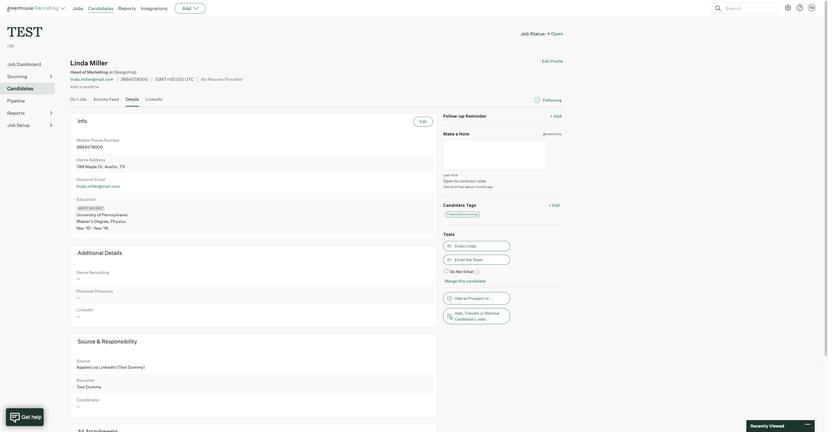 Task type: vqa. For each thing, say whether or not it's contained in the screenshot.
'Hiring'
no



Task type: describe. For each thing, give the bounding box(es) containing it.
recent
[[89, 206, 103, 211]]

activity
[[93, 97, 108, 102]]

transfer
[[465, 311, 480, 316]]

add, transfer or remove candidate's jobs button
[[444, 308, 511, 324]]

add button
[[175, 3, 206, 14]]

1 vertical spatial linda.miller@mail.com link
[[77, 184, 120, 189]]

email right not
[[464, 269, 474, 274]]

+ add link
[[550, 113, 562, 119]]

name
[[77, 270, 88, 275]]

contract
[[460, 178, 476, 183]]

to for ...
[[486, 296, 489, 301]]

marketing
[[87, 70, 108, 75]]

dummy
[[86, 384, 101, 390]]

add, transfer or remove candidate's jobs
[[455, 311, 500, 322]]

'16
[[103, 226, 108, 231]]

0 vertical spatial linda.miller@mail.com link
[[70, 77, 114, 82]]

(test
[[117, 365, 127, 370]]

activity feed link
[[93, 97, 119, 105]]

headline
[[82, 84, 99, 89]]

resume
[[208, 77, 224, 82]]

source for source & responsibility
[[78, 338, 95, 345]]

test inside the last note: open to contract roles test dumtwo               about 1 month               ago
[[444, 185, 450, 189]]

do not email
[[450, 269, 474, 274]]

head
[[70, 70, 81, 75]]

personal pronouns --
[[77, 289, 113, 300]]

merge this candidate link
[[445, 279, 486, 284]]

make a note
[[444, 131, 470, 136]]

edit link
[[414, 117, 434, 127]]

viewed
[[770, 424, 785, 429]]

do
[[450, 269, 456, 274]]

email linda
[[455, 244, 476, 248]]

via
[[93, 365, 98, 370]]

recently
[[751, 424, 769, 429]]

on 1 job
[[70, 97, 87, 102]]

Search text field
[[725, 4, 773, 13]]

0 vertical spatial jobs
[[73, 5, 83, 11]]

pronouns
[[94, 289, 113, 294]]

most recent university of pennsylvania master's degree , physics nov '10 - nov '16
[[77, 206, 128, 231]]

no
[[201, 77, 207, 82]]

candidate
[[467, 279, 486, 284]]

source & responsibility
[[78, 338, 137, 345]]

address
[[89, 157, 105, 162]]

of for miller
[[82, 70, 86, 75]]

linda inside button
[[466, 244, 476, 248]]

+ edit link
[[548, 201, 562, 209]]

responsibility
[[102, 338, 137, 345]]

+ for + add
[[550, 113, 553, 119]]

linkedin inside "source applied via linkedin (test dummy)"
[[99, 365, 116, 370]]

additional
[[78, 250, 104, 256]]

mobile
[[77, 138, 90, 143]]

number
[[104, 138, 120, 143]]

recently viewed
[[751, 424, 785, 429]]

email linda button
[[444, 241, 511, 251]]

email inside the personal email linda.miller@mail.com
[[94, 177, 105, 182]]

source for source applied via linkedin (test dummy)
[[77, 358, 90, 363]]

0 vertical spatial linda.miller@mail.com
[[70, 77, 114, 82]]

job for job setup
[[7, 122, 16, 128]]

job dashboard link
[[7, 61, 52, 68]]

@mentions
[[543, 132, 562, 136]]

personal for -
[[77, 289, 94, 294]]

last note: open to contract roles test dumtwo               about 1 month               ago
[[444, 173, 493, 189]]

provided
[[225, 77, 243, 82]]

email inside "button"
[[455, 257, 465, 262]]

+ add
[[550, 113, 562, 119]]

edit for edit
[[420, 119, 427, 124]]

ago
[[488, 185, 493, 189]]

merge
[[445, 279, 458, 284]]

dr,
[[98, 164, 104, 169]]

jobs inside the add, transfer or remove candidate's jobs
[[478, 317, 486, 322]]

td
[[810, 6, 815, 10]]

linda miller head of marketing at designhub
[[70, 59, 136, 75]]

or
[[481, 311, 485, 316]]

linkedin link
[[146, 97, 163, 105]]

td button
[[809, 4, 816, 11]]

(19)
[[7, 43, 15, 49]]

td button
[[808, 3, 817, 12]]

dummy)
[[128, 365, 145, 370]]

austin,
[[105, 164, 119, 169]]

,
[[108, 219, 110, 224]]

test
[[7, 23, 42, 40]]

configure image
[[785, 4, 792, 11]]

linkedin for linkedin
[[146, 97, 163, 102]]

add for add a headline
[[70, 84, 78, 89]]

maple
[[85, 164, 97, 169]]

candidate
[[444, 203, 466, 208]]

0 horizontal spatial reports link
[[7, 109, 52, 117]]

utc
[[185, 77, 194, 82]]

no resume provided
[[201, 77, 243, 82]]

0 vertical spatial 3684578000
[[121, 77, 148, 82]]

to for contract
[[455, 178, 459, 183]]

@mentions link
[[543, 131, 562, 137]]

add a headline
[[70, 84, 99, 89]]

Do Not Email checkbox
[[445, 269, 449, 273]]

job for job dashboard
[[7, 61, 16, 67]]

about
[[466, 185, 474, 189]]

this
[[459, 279, 466, 284]]

jobs link
[[73, 5, 83, 11]]

test link
[[7, 17, 42, 41]]

details link
[[126, 97, 139, 105]]

edit profile link
[[542, 59, 564, 64]]

job right on
[[79, 97, 87, 102]]

personal for linda.miller@mail.com
[[77, 177, 94, 182]]



Task type: locate. For each thing, give the bounding box(es) containing it.
miller
[[90, 59, 108, 67]]

1 vertical spatial linda.miller@mail.com
[[77, 184, 120, 189]]

linda.miller@mail.com link
[[70, 77, 114, 82], [77, 184, 120, 189]]

2 horizontal spatial linkedin
[[146, 97, 163, 102]]

789
[[77, 164, 84, 169]]

0 horizontal spatial jobs
[[73, 5, 83, 11]]

0 vertical spatial 1
[[77, 97, 78, 102]]

of down recent
[[97, 212, 101, 217]]

test inside recruiter test dummy
[[77, 384, 85, 390]]

candidates link right jobs link
[[88, 5, 113, 11]]

edit for edit profile
[[542, 59, 550, 64]]

reports
[[118, 5, 136, 11], [7, 110, 25, 116]]

coordinator
[[77, 398, 100, 403]]

pipeline link
[[7, 97, 52, 104]]

0 vertical spatial reports
[[118, 5, 136, 11]]

0 vertical spatial to
[[455, 178, 459, 183]]

email left the
[[455, 257, 465, 262]]

1 horizontal spatial edit
[[542, 59, 550, 64]]

email
[[94, 177, 105, 182], [455, 244, 465, 248], [455, 257, 465, 262], [464, 269, 474, 274]]

greenhouse recruiting image
[[7, 5, 61, 12]]

open down last
[[444, 178, 454, 183]]

to left "..."
[[486, 296, 489, 301]]

linkedin right details 'link'
[[146, 97, 163, 102]]

- inside the most recent university of pennsylvania master's degree , physics nov '10 - nov '16
[[92, 226, 93, 231]]

of right head
[[82, 70, 86, 75]]

0 vertical spatial reports link
[[118, 5, 136, 11]]

1 vertical spatial reports link
[[7, 109, 52, 117]]

job for job status:
[[521, 31, 530, 37]]

of for recent
[[97, 212, 101, 217]]

add
[[182, 5, 192, 11], [70, 84, 78, 89], [554, 113, 562, 119], [455, 296, 463, 301]]

email inside button
[[455, 244, 465, 248]]

1 nov from the left
[[77, 226, 84, 231]]

0 horizontal spatial 3684578000
[[77, 144, 103, 150]]

2 nov from the left
[[94, 226, 102, 231]]

reports link left integrations link
[[118, 5, 136, 11]]

candidates right jobs link
[[88, 5, 113, 11]]

1 vertical spatial 3684578000
[[77, 144, 103, 150]]

'10
[[85, 226, 91, 231]]

job dashboard
[[7, 61, 41, 67]]

additional details
[[78, 250, 122, 256]]

0 vertical spatial a
[[79, 84, 82, 89]]

degree
[[94, 219, 108, 224]]

open inside the last note: open to contract roles test dumtwo               about 1 month               ago
[[444, 178, 454, 183]]

reports left integrations link
[[118, 5, 136, 11]]

0 horizontal spatial test
[[77, 384, 85, 390]]

linda
[[70, 59, 88, 67], [466, 244, 476, 248]]

1 horizontal spatial of
[[97, 212, 101, 217]]

1 vertical spatial linda
[[466, 244, 476, 248]]

1 horizontal spatial test
[[444, 185, 450, 189]]

0 vertical spatial details
[[126, 97, 139, 102]]

to inside the last note: open to contract roles test dumtwo               about 1 month               ago
[[455, 178, 459, 183]]

following
[[543, 98, 562, 103]]

finance/accounting
[[447, 212, 478, 216]]

personal down 789 at the top left of the page
[[77, 177, 94, 182]]

status:
[[531, 31, 547, 37]]

following link
[[543, 97, 562, 103]]

the
[[466, 257, 472, 262]]

details right the feed
[[126, 97, 139, 102]]

0 vertical spatial open
[[552, 31, 564, 37]]

linkedin --
[[77, 308, 93, 319]]

0 vertical spatial candidates link
[[88, 5, 113, 11]]

linda inside linda miller head of marketing at designhub
[[70, 59, 88, 67]]

1 horizontal spatial 1
[[475, 185, 476, 189]]

of inside linda miller head of marketing at designhub
[[82, 70, 86, 75]]

last
[[444, 173, 450, 177]]

linda.miller@mail.com up education
[[77, 184, 120, 189]]

1 vertical spatial linkedin
[[77, 308, 93, 313]]

1 vertical spatial details
[[105, 250, 122, 256]]

0 horizontal spatial linkedin
[[77, 308, 93, 313]]

a for make
[[456, 131, 459, 136]]

1 vertical spatial of
[[97, 212, 101, 217]]

job left setup at the left top of the page
[[7, 122, 16, 128]]

0 vertical spatial source
[[78, 338, 95, 345]]

open right status:
[[552, 31, 564, 37]]

0 horizontal spatial reports
[[7, 110, 25, 116]]

0 vertical spatial edit
[[542, 59, 550, 64]]

1 right on
[[77, 97, 78, 102]]

test left 'dumtwo'
[[444, 185, 450, 189]]

0 horizontal spatial edit
[[420, 119, 427, 124]]

1 horizontal spatial a
[[456, 131, 459, 136]]

0 horizontal spatial of
[[82, 70, 86, 75]]

0 vertical spatial linda
[[70, 59, 88, 67]]

reports down pipeline at the top left of page
[[7, 110, 25, 116]]

nov left '10
[[77, 226, 84, 231]]

1 vertical spatial personal
[[77, 289, 94, 294]]

job left status:
[[521, 31, 530, 37]]

1 horizontal spatial linkedin
[[99, 365, 116, 370]]

1 horizontal spatial details
[[126, 97, 139, 102]]

test down "recruiter"
[[77, 384, 85, 390]]

month
[[477, 185, 487, 189]]

1 personal from the top
[[77, 177, 94, 182]]

3684578000
[[121, 77, 148, 82], [77, 144, 103, 150]]

1 vertical spatial source
[[77, 358, 90, 363]]

+ for + edit
[[549, 203, 552, 208]]

reports inside "link"
[[7, 110, 25, 116]]

linkedin for linkedin --
[[77, 308, 93, 313]]

follow-
[[444, 113, 460, 119]]

email up 'email the team'
[[455, 244, 465, 248]]

1 horizontal spatial linda
[[466, 244, 476, 248]]

1 horizontal spatial to
[[486, 296, 489, 301]]

reports link down pipeline link
[[7, 109, 52, 117]]

0 vertical spatial candidates
[[88, 5, 113, 11]]

job up sourcing
[[7, 61, 16, 67]]

0 horizontal spatial to
[[455, 178, 459, 183]]

1 horizontal spatial nov
[[94, 226, 102, 231]]

1 vertical spatial edit
[[420, 119, 427, 124]]

linda.miller@mail.com up headline at the top left of the page
[[70, 77, 114, 82]]

a for add
[[79, 84, 82, 89]]

0 horizontal spatial candidates link
[[7, 85, 52, 92]]

profile
[[551, 59, 564, 64]]

of
[[82, 70, 86, 75], [97, 212, 101, 217]]

at
[[109, 70, 113, 75]]

3684578000 inside mobile phone number 3684578000
[[77, 144, 103, 150]]

0 horizontal spatial linda
[[70, 59, 88, 67]]

to up 'dumtwo'
[[455, 178, 459, 183]]

remove
[[485, 311, 500, 316]]

personal inside personal pronouns --
[[77, 289, 94, 294]]

candidates link
[[88, 5, 113, 11], [7, 85, 52, 92]]

personal email linda.miller@mail.com
[[77, 177, 120, 189]]

to
[[455, 178, 459, 183], [486, 296, 489, 301]]

nov down degree
[[94, 226, 102, 231]]

designhub
[[114, 70, 136, 75]]

1 horizontal spatial reports link
[[118, 5, 136, 11]]

phone
[[91, 138, 103, 143]]

linda.miller@mail.com link up headline at the top left of the page
[[70, 77, 114, 82]]

candidates
[[88, 5, 113, 11], [7, 86, 33, 92]]

+
[[550, 113, 553, 119], [549, 203, 552, 208]]

linda up head
[[70, 59, 88, 67]]

email down the dr, at the left top of the page
[[94, 177, 105, 182]]

1 horizontal spatial candidates link
[[88, 5, 113, 11]]

master's
[[77, 219, 93, 224]]

1 vertical spatial jobs
[[478, 317, 486, 322]]

source left &
[[78, 338, 95, 345]]

0 horizontal spatial details
[[105, 250, 122, 256]]

0 horizontal spatial candidates
[[7, 86, 33, 92]]

1 horizontal spatial candidates
[[88, 5, 113, 11]]

home address 789 maple dr, austin, tx
[[77, 157, 125, 169]]

0 vertical spatial test
[[444, 185, 450, 189]]

note
[[460, 131, 470, 136]]

1 horizontal spatial 3684578000
[[121, 77, 148, 82]]

0 vertical spatial linkedin
[[146, 97, 163, 102]]

setup
[[17, 122, 30, 128]]

&
[[97, 338, 101, 345]]

recruiter
[[77, 378, 95, 383]]

roles
[[477, 178, 487, 183]]

education
[[77, 197, 96, 202]]

1 right about
[[475, 185, 476, 189]]

0 horizontal spatial nov
[[77, 226, 84, 231]]

of inside the most recent university of pennsylvania master's degree , physics nov '10 - nov '16
[[97, 212, 101, 217]]

mobile phone number 3684578000
[[77, 138, 120, 150]]

team
[[473, 257, 483, 262]]

linda up the
[[466, 244, 476, 248]]

physics
[[111, 219, 126, 224]]

candidates link up pipeline link
[[7, 85, 52, 92]]

0 horizontal spatial a
[[79, 84, 82, 89]]

linkedin right via
[[99, 365, 116, 370]]

candidates down sourcing
[[7, 86, 33, 92]]

finance/accounting link
[[445, 212, 480, 217]]

3684578000 down designhub
[[121, 77, 148, 82]]

source applied via linkedin (test dummy)
[[77, 358, 146, 370]]

add for add as prospect to ...
[[455, 296, 463, 301]]

(gmt+00:00) utc
[[155, 77, 194, 82]]

source inside "source applied via linkedin (test dummy)"
[[77, 358, 90, 363]]

2 vertical spatial edit
[[553, 203, 561, 208]]

sourcing
[[7, 73, 27, 79]]

1 vertical spatial open
[[444, 178, 454, 183]]

personal down name recording --
[[77, 289, 94, 294]]

activity feed
[[93, 97, 119, 102]]

1 vertical spatial 1
[[475, 185, 476, 189]]

add inside button
[[455, 296, 463, 301]]

...
[[490, 296, 494, 301]]

jobs
[[73, 5, 83, 11], [478, 317, 486, 322]]

1 vertical spatial a
[[456, 131, 459, 136]]

pipeline
[[7, 98, 25, 104]]

2 vertical spatial linkedin
[[99, 365, 116, 370]]

1 vertical spatial candidates
[[7, 86, 33, 92]]

a left the note
[[456, 131, 459, 136]]

add as prospect to ... button
[[444, 292, 511, 305]]

on
[[70, 97, 76, 102]]

prospect
[[469, 296, 485, 301]]

add for add
[[182, 5, 192, 11]]

3684578000 down mobile
[[77, 144, 103, 150]]

home
[[77, 157, 88, 162]]

tags
[[467, 203, 477, 208]]

sourcing link
[[7, 73, 52, 80]]

personal inside the personal email linda.miller@mail.com
[[77, 177, 94, 182]]

2 personal from the top
[[77, 289, 94, 294]]

1 vertical spatial reports
[[7, 110, 25, 116]]

up
[[460, 113, 465, 119]]

0 vertical spatial personal
[[77, 177, 94, 182]]

1 horizontal spatial jobs
[[478, 317, 486, 322]]

candidate's
[[455, 317, 477, 322]]

2 horizontal spatial edit
[[553, 203, 561, 208]]

candidate tags
[[444, 203, 477, 208]]

a left headline at the top left of the page
[[79, 84, 82, 89]]

1 vertical spatial test
[[77, 384, 85, 390]]

make
[[444, 131, 455, 136]]

to inside button
[[486, 296, 489, 301]]

1 horizontal spatial reports
[[118, 5, 136, 11]]

add,
[[455, 311, 464, 316]]

linkedin down personal pronouns --
[[77, 308, 93, 313]]

details right additional
[[105, 250, 122, 256]]

email the team
[[455, 257, 483, 262]]

1 vertical spatial +
[[549, 203, 552, 208]]

linda.miller@mail.com link up education
[[77, 184, 120, 189]]

None text field
[[444, 140, 548, 170]]

1 vertical spatial to
[[486, 296, 489, 301]]

details
[[126, 97, 139, 102], [105, 250, 122, 256]]

0 horizontal spatial open
[[444, 178, 454, 183]]

0 vertical spatial +
[[550, 113, 553, 119]]

add inside popup button
[[182, 5, 192, 11]]

1 horizontal spatial open
[[552, 31, 564, 37]]

integrations
[[141, 5, 168, 11]]

dashboard
[[17, 61, 41, 67]]

0 vertical spatial of
[[82, 70, 86, 75]]

source up applied
[[77, 358, 90, 363]]

1 inside the last note: open to contract roles test dumtwo               about 1 month               ago
[[475, 185, 476, 189]]

info
[[78, 118, 87, 124]]

1 vertical spatial candidates link
[[7, 85, 52, 92]]

0 horizontal spatial 1
[[77, 97, 78, 102]]



